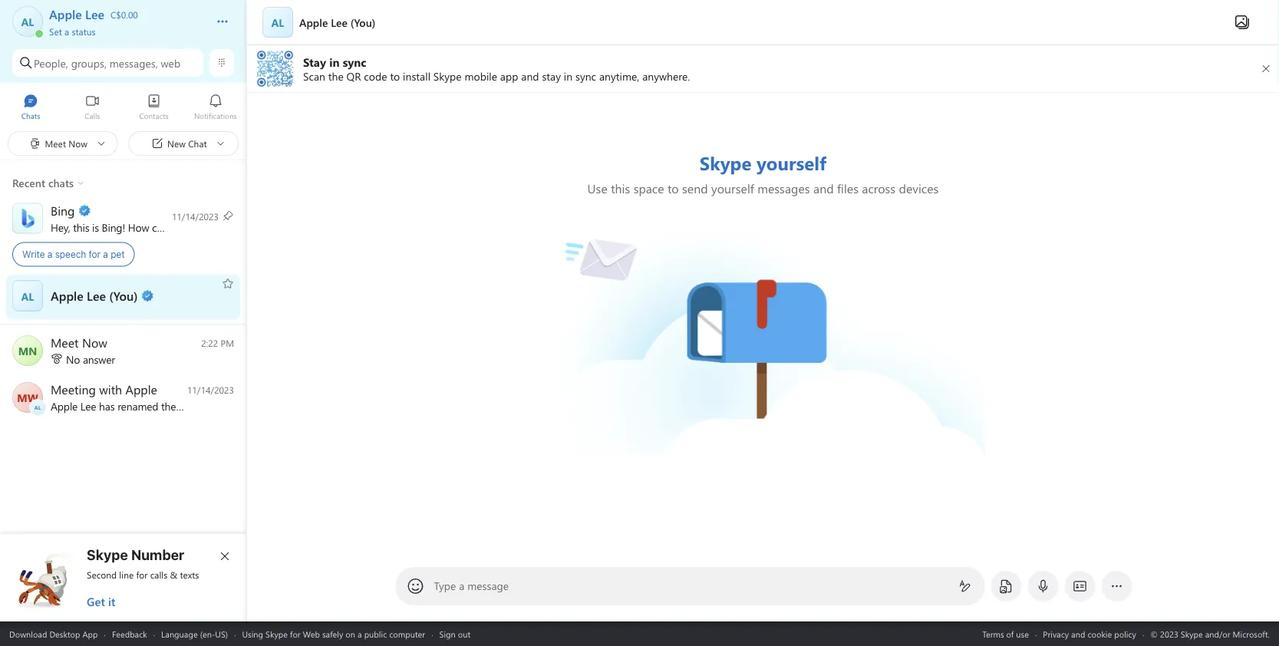 Task type: describe. For each thing, give the bounding box(es) containing it.
and
[[1072, 628, 1086, 640]]

no
[[66, 352, 80, 366]]

a left pet
[[103, 249, 108, 260]]

hey, this is bing ! how can i help you today?
[[51, 220, 252, 235]]

set a status button
[[49, 21, 201, 37]]

web
[[303, 628, 320, 640]]

second line for calls & texts
[[87, 569, 199, 581]]

on
[[346, 628, 356, 640]]

speech
[[55, 249, 86, 260]]

for for using skype for web safely on a public computer
[[290, 628, 301, 640]]

feedback link
[[112, 628, 147, 640]]

language (en-us)
[[161, 628, 228, 640]]

answer
[[83, 352, 115, 366]]

web
[[161, 56, 181, 70]]

a for set
[[64, 25, 69, 37]]

language
[[161, 628, 198, 640]]

a for type
[[459, 579, 465, 593]]

groups,
[[71, 56, 107, 70]]

second
[[87, 569, 117, 581]]

cookie
[[1088, 628, 1113, 640]]

today?
[[219, 220, 249, 235]]

policy
[[1115, 628, 1137, 640]]

pet
[[111, 249, 125, 260]]

you
[[199, 220, 216, 235]]

messages,
[[110, 56, 158, 70]]

line
[[119, 569, 134, 581]]

use
[[1017, 628, 1030, 640]]

get it
[[87, 594, 115, 610]]

for for second line for calls & texts
[[136, 569, 148, 581]]

sign out link
[[440, 628, 471, 640]]

download desktop app link
[[9, 628, 98, 640]]

write
[[22, 249, 45, 260]]

Type a message text field
[[435, 579, 947, 595]]

no answer
[[66, 352, 115, 366]]

using skype for web safely on a public computer
[[242, 628, 425, 640]]

computer
[[389, 628, 425, 640]]

app
[[83, 628, 98, 640]]

sign
[[440, 628, 456, 640]]

(en-
[[200, 628, 215, 640]]

is
[[92, 220, 99, 235]]

this
[[73, 220, 89, 235]]

feedback
[[112, 628, 147, 640]]

out
[[458, 628, 471, 640]]

public
[[364, 628, 387, 640]]



Task type: locate. For each thing, give the bounding box(es) containing it.
help
[[176, 220, 196, 235]]

of
[[1007, 628, 1015, 640]]

skype up second
[[87, 547, 128, 563]]

terms of use
[[983, 628, 1030, 640]]

2 horizontal spatial for
[[290, 628, 301, 640]]

type a message
[[434, 579, 509, 593]]

1 vertical spatial skype
[[266, 628, 288, 640]]

&
[[170, 569, 178, 581]]

a right "type"
[[459, 579, 465, 593]]

write a speech for a pet
[[22, 249, 125, 260]]

skype number
[[87, 547, 184, 563]]

bing
[[102, 220, 122, 235]]

get
[[87, 594, 105, 610]]

1 horizontal spatial skype
[[266, 628, 288, 640]]

a
[[64, 25, 69, 37], [47, 249, 52, 260], [103, 249, 108, 260], [459, 579, 465, 593], [358, 628, 362, 640]]

terms
[[983, 628, 1005, 640]]

can
[[152, 220, 168, 235]]

how
[[128, 220, 149, 235]]

skype right using
[[266, 628, 288, 640]]

a right write
[[47, 249, 52, 260]]

download desktop app
[[9, 628, 98, 640]]

people, groups, messages, web button
[[12, 49, 203, 77]]

no answer button
[[0, 329, 246, 375]]

0 vertical spatial skype
[[87, 547, 128, 563]]

for right "line"
[[136, 569, 148, 581]]

a right on
[[358, 628, 362, 640]]

for inside skype number element
[[136, 569, 148, 581]]

sign out
[[440, 628, 471, 640]]

privacy
[[1044, 628, 1070, 640]]

set
[[49, 25, 62, 37]]

using
[[242, 628, 263, 640]]

terms of use link
[[983, 628, 1030, 640]]

a inside button
[[64, 25, 69, 37]]

using skype for web safely on a public computer link
[[242, 628, 425, 640]]

type
[[434, 579, 456, 593]]

skype
[[87, 547, 128, 563], [266, 628, 288, 640]]

i
[[171, 220, 174, 235]]

message
[[468, 579, 509, 593]]

0 horizontal spatial skype
[[87, 547, 128, 563]]

a for write
[[47, 249, 52, 260]]

1 vertical spatial for
[[136, 569, 148, 581]]

status
[[72, 25, 96, 37]]

desktop
[[49, 628, 80, 640]]

calls
[[150, 569, 168, 581]]

people,
[[34, 56, 68, 70]]

privacy and cookie policy link
[[1044, 628, 1137, 640]]

for left pet
[[89, 249, 101, 260]]

number
[[131, 547, 184, 563]]

0 horizontal spatial for
[[89, 249, 101, 260]]

skype number element
[[13, 547, 234, 610]]

!
[[122, 220, 125, 235]]

2 vertical spatial for
[[290, 628, 301, 640]]

tab list
[[0, 87, 246, 129]]

0 vertical spatial for
[[89, 249, 101, 260]]

us)
[[215, 628, 228, 640]]

privacy and cookie policy
[[1044, 628, 1137, 640]]

it
[[108, 594, 115, 610]]

hey,
[[51, 220, 70, 235]]

language (en-us) link
[[161, 628, 228, 640]]

for
[[89, 249, 101, 260], [136, 569, 148, 581], [290, 628, 301, 640]]

set a status
[[49, 25, 96, 37]]

for left web
[[290, 628, 301, 640]]

1 horizontal spatial for
[[136, 569, 148, 581]]

people, groups, messages, web
[[34, 56, 181, 70]]

a right 'set'
[[64, 25, 69, 37]]

safely
[[322, 628, 343, 640]]

texts
[[180, 569, 199, 581]]

download
[[9, 628, 47, 640]]



Task type: vqa. For each thing, say whether or not it's contained in the screenshot.
Set a status
yes



